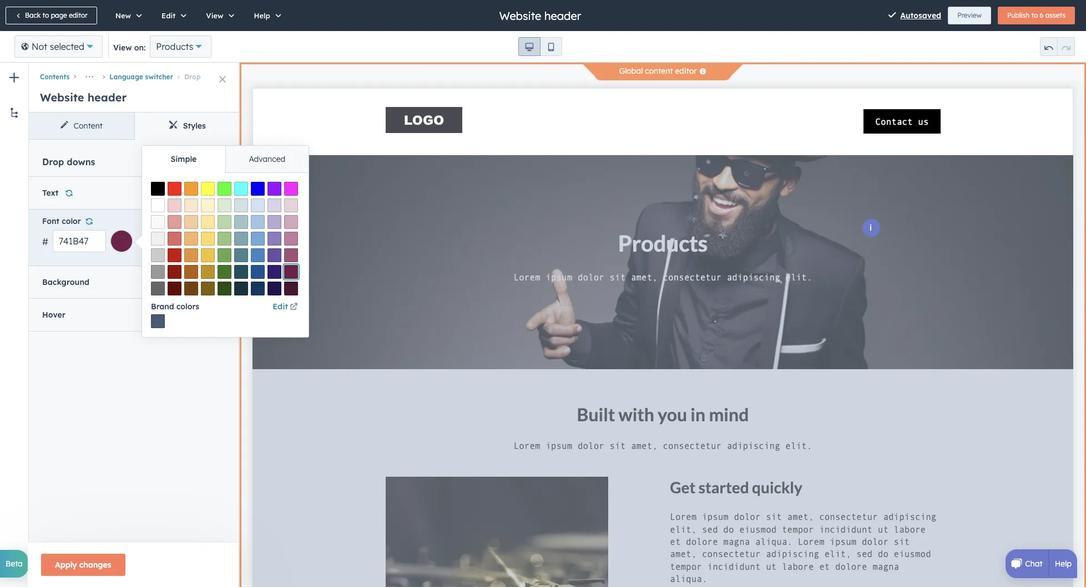 Task type: describe. For each thing, give the bounding box(es) containing it.
drop downs button
[[40, 73, 201, 96]]

0 horizontal spatial header
[[87, 90, 127, 104]]

#ffffff, 100 opacity image
[[151, 199, 165, 213]]

0 vertical spatial header
[[544, 9, 581, 22]]

beta
[[6, 559, 23, 569]]

#fce5cd, 100 opacity image
[[184, 199, 198, 213]]

#ff0201, 100 opacity image
[[168, 182, 181, 196]]

#e06666, 100 opacity image
[[168, 232, 181, 246]]

#351c75, 100 opacity image
[[268, 265, 281, 279]]

#
[[42, 237, 48, 248]]

#0600ff, 100 opacity image
[[251, 182, 265, 196]]

#20124d, 100 opacity image
[[268, 282, 281, 296]]

preview button
[[948, 7, 991, 24]]

background
[[42, 278, 89, 288]]

help inside button
[[254, 11, 270, 20]]

#b6d7a8, 100 opacity image
[[218, 215, 231, 229]]

#674ea7, 100 opacity image
[[268, 249, 281, 263]]

page
[[51, 11, 67, 19]]

#274e13, 100 opacity image
[[218, 282, 231, 296]]

text
[[42, 188, 58, 198]]

#eeeeee, 100 opacity image
[[151, 232, 165, 246]]

back to page editor button
[[6, 7, 97, 24]]

#3d85c6, 100 opacity image
[[251, 249, 265, 263]]

#000000, 100 opacity image
[[151, 182, 165, 196]]

autosaved
[[900, 11, 941, 21]]

#0c5394, 100 opacity image
[[251, 265, 265, 279]]

0 vertical spatial website header
[[499, 9, 581, 22]]

#073763, 100 opacity image
[[251, 282, 265, 296]]

editor inside back to page editor button
[[69, 11, 88, 19]]

beta button
[[0, 551, 28, 578]]

content
[[74, 121, 103, 131]]

#cc0201, 100 opacity image
[[168, 249, 181, 263]]

#d9ead3, 100 opacity image
[[218, 199, 231, 213]]

colors
[[176, 302, 199, 312]]

view for view on:
[[113, 43, 132, 53]]

#69a84f, 100 opacity image
[[218, 249, 231, 263]]

0 vertical spatial website
[[499, 9, 541, 22]]

to for publish
[[1032, 11, 1038, 19]]

#741b47, 100 opacity image
[[284, 265, 298, 279]]

drop downs inside 'navigation'
[[40, 73, 201, 96]]

text button
[[42, 177, 226, 209]]

#45818e, 100 opacity image
[[234, 249, 248, 263]]

edit button
[[150, 0, 194, 31]]

color
[[62, 217, 81, 227]]

not selected button
[[14, 36, 103, 58]]

#fff2cc, 100 opacity image
[[201, 199, 215, 213]]

#783f04, 100 opacity image
[[184, 282, 198, 296]]

publish to 6 assets
[[1007, 11, 1066, 19]]

#ffff04, 100 opacity image
[[201, 182, 215, 196]]

1 vertical spatial drop downs
[[42, 157, 95, 168]]

#990100, 100 opacity image
[[168, 265, 181, 279]]

#f1c233, 100 opacity image
[[201, 249, 215, 263]]

1 vertical spatial website
[[40, 90, 84, 104]]

navigation containing contents
[[29, 63, 240, 96]]

#b4a7d6, 100 opacity image
[[268, 215, 281, 229]]

edit link
[[273, 300, 300, 314]]

help button
[[242, 0, 289, 31]]

apply changes button
[[41, 554, 125, 577]]

#37761d, 100 opacity image
[[218, 265, 231, 279]]

products button
[[150, 36, 212, 58]]

#6fa8dc, 100 opacity image
[[251, 232, 265, 246]]

back to page editor
[[25, 11, 88, 19]]

drop inside button
[[184, 73, 201, 81]]

#f6b26b, 100 opacity image
[[184, 232, 198, 246]]

#9a00ff, 100 opacity image
[[268, 182, 281, 196]]

simple
[[171, 154, 197, 164]]

#00ffff, 100 opacity image
[[234, 182, 248, 196]]

#fafafa, 100 opacity image
[[151, 215, 165, 229]]

edit inside button
[[162, 11, 176, 20]]

font
[[42, 217, 59, 227]]

#a2c4c9, 100 opacity image
[[234, 215, 248, 229]]

new button
[[104, 0, 150, 31]]

#c27ba0, 100 opacity image
[[284, 232, 298, 246]]

#0c343d, 100 opacity image
[[234, 282, 248, 296]]

#ead1dc, 100 opacity image
[[284, 199, 298, 213]]



Task type: vqa. For each thing, say whether or not it's contained in the screenshot.
Menu
no



Task type: locate. For each thing, give the bounding box(es) containing it.
1 vertical spatial tab list
[[142, 146, 309, 173]]

assets
[[1046, 11, 1066, 19]]

0 vertical spatial downs
[[40, 88, 61, 96]]

0 vertical spatial edit
[[162, 11, 176, 20]]

#4c1130, 100 opacity image
[[284, 282, 298, 296]]

editor
[[69, 11, 88, 19], [675, 66, 697, 76]]

#425b76, 100 opacity image
[[151, 315, 165, 329]]

new
[[115, 11, 131, 20]]

0 horizontal spatial website
[[40, 90, 84, 104]]

back
[[25, 11, 41, 19]]

tab list
[[29, 113, 240, 140], [142, 146, 309, 173]]

0 horizontal spatial view
[[113, 43, 132, 53]]

#e69138, 100 opacity image
[[184, 249, 198, 263]]

1 horizontal spatial to
[[1032, 11, 1038, 19]]

view
[[206, 11, 223, 20], [113, 43, 132, 53]]

1 horizontal spatial editor
[[675, 66, 697, 76]]

#999999, 100 opacity image
[[151, 265, 165, 279]]

0 horizontal spatial website header
[[40, 90, 127, 104]]

autosaved button
[[888, 9, 941, 22], [900, 9, 941, 22]]

#a64d79, 100 opacity image
[[284, 249, 298, 263]]

header
[[544, 9, 581, 22], [87, 90, 127, 104]]

not
[[32, 41, 47, 52]]

1 vertical spatial header
[[87, 90, 127, 104]]

0 vertical spatial drop
[[184, 73, 201, 81]]

to for back
[[43, 11, 49, 19]]

styles
[[183, 121, 206, 131]]

drop left close image
[[184, 73, 201, 81]]

global content editor
[[619, 66, 697, 76]]

styles link
[[134, 113, 240, 139]]

editor right content
[[675, 66, 697, 76]]

0 vertical spatial view
[[206, 11, 223, 20]]

2 autosaved button from the left
[[900, 9, 941, 22]]

#134f5c, 100 opacity image
[[234, 265, 248, 279]]

view right edit button
[[206, 11, 223, 20]]

1 vertical spatial edit
[[273, 302, 288, 312]]

0 vertical spatial editor
[[69, 11, 88, 19]]

tab panel containing brand colors
[[142, 173, 309, 337]]

to left the 6
[[1032, 11, 1038, 19]]

0 horizontal spatial to
[[43, 11, 49, 19]]

#9fc5e8, 100 opacity image
[[251, 215, 265, 229]]

#b45f06, 100 opacity image
[[184, 265, 198, 279]]

0 vertical spatial tab list
[[29, 113, 240, 140]]

language
[[110, 73, 143, 81]]

#7f6001, 100 opacity image
[[201, 282, 215, 296]]

1 vertical spatial website header
[[40, 90, 127, 104]]

products
[[156, 41, 193, 52]]

#d9d2e9, 100 opacity image
[[268, 199, 281, 213]]

content
[[645, 66, 673, 76]]

#ffd966, 100 opacity image
[[201, 232, 215, 246]]

#f4cccc, 100 opacity image
[[168, 199, 181, 213]]

#ea9999, 100 opacity image
[[168, 215, 181, 229]]

drop up text
[[42, 157, 64, 168]]

#666666, 100 opacity image
[[151, 282, 165, 296]]

apply
[[55, 561, 77, 571]]

2 to from the left
[[1032, 11, 1038, 19]]

6
[[1040, 11, 1044, 19]]

tab list containing simple
[[142, 146, 309, 173]]

contents button
[[40, 73, 70, 81]]

downs inside drop downs button
[[40, 88, 61, 96]]

#d0e0e3, 100 opacity image
[[234, 199, 248, 213]]

view on:
[[113, 43, 146, 53]]

#660000, 100 opacity image
[[168, 282, 181, 296]]

1 horizontal spatial website
[[499, 9, 541, 22]]

publish
[[1007, 11, 1030, 19]]

hover button
[[42, 299, 226, 332]]

edit up products on the left top
[[162, 11, 176, 20]]

1 horizontal spatial downs
[[67, 157, 95, 168]]

0 horizontal spatial editor
[[69, 11, 88, 19]]

#ffe599, 100 opacity image
[[201, 215, 215, 229]]

brand
[[151, 302, 174, 312]]

website
[[499, 9, 541, 22], [40, 90, 84, 104]]

website header
[[499, 9, 581, 22], [40, 90, 127, 104]]

preview
[[957, 11, 982, 19]]

#f9cb9c, 100 opacity image
[[184, 215, 198, 229]]

tab list up #00ff03, 100 opacity icon
[[142, 146, 309, 173]]

view left on:
[[113, 43, 132, 53]]

#ff9902, 100 opacity image
[[184, 182, 198, 196]]

navigation
[[29, 63, 240, 96]]

None text field
[[53, 231, 106, 253]]

switcher
[[145, 73, 173, 81]]

close image
[[219, 76, 226, 83]]

advanced link
[[225, 146, 309, 173]]

group
[[998, 7, 1075, 24], [518, 37, 562, 56], [1040, 37, 1075, 56]]

1 horizontal spatial view
[[206, 11, 223, 20]]

language switcher button
[[98, 73, 173, 81]]

1 horizontal spatial drop
[[184, 73, 201, 81]]

edit left link opens in a new window icon
[[273, 302, 288, 312]]

0 vertical spatial drop downs
[[40, 73, 201, 96]]

brand colors
[[151, 302, 199, 312]]

selected
[[50, 41, 84, 52]]

1 vertical spatial help
[[1055, 559, 1072, 569]]

group containing publish to
[[998, 7, 1075, 24]]

help
[[254, 11, 270, 20], [1055, 559, 1072, 569]]

0 horizontal spatial downs
[[40, 88, 61, 96]]

1 vertical spatial view
[[113, 43, 132, 53]]

drop downs down view on:
[[40, 73, 201, 96]]

tab panel
[[142, 173, 309, 337]]

#00ff03, 100 opacity image
[[218, 182, 231, 196]]

tab list down drop downs button
[[29, 113, 240, 140]]

view button
[[194, 0, 242, 31]]

drop downs
[[40, 73, 201, 96], [42, 157, 95, 168]]

#ff00ff, 100 opacity image
[[284, 182, 298, 196]]

1 horizontal spatial header
[[544, 9, 581, 22]]

content link
[[29, 113, 134, 139]]

to right back in the top of the page
[[43, 11, 49, 19]]

on:
[[134, 43, 146, 53]]

view for view
[[206, 11, 223, 20]]

#cfe2f3, 100 opacity image
[[251, 199, 265, 213]]

#93c47d, 100 opacity image
[[218, 232, 231, 246]]

0 horizontal spatial edit
[[162, 11, 176, 20]]

hover
[[42, 310, 65, 320]]

#76a5af, 100 opacity image
[[234, 232, 248, 246]]

background button
[[42, 267, 226, 299]]

#8e7cc3, 100 opacity image
[[268, 232, 281, 246]]

1 horizontal spatial edit
[[273, 302, 288, 312]]

link opens in a new window image
[[290, 304, 298, 312]]

help right view button
[[254, 11, 270, 20]]

1 vertical spatial drop
[[42, 157, 64, 168]]

downs
[[40, 88, 61, 96], [67, 157, 95, 168]]

changes
[[79, 561, 111, 571]]

drop
[[184, 73, 201, 81], [42, 157, 64, 168]]

downs down content 'link'
[[67, 157, 95, 168]]

advanced
[[249, 154, 285, 164]]

help right chat
[[1055, 559, 1072, 569]]

1 vertical spatial downs
[[67, 157, 95, 168]]

not selected
[[32, 41, 84, 52]]

link opens in a new window image
[[290, 304, 298, 312]]

1 autosaved button from the left
[[888, 9, 941, 22]]

#bf9002, 100 opacity image
[[201, 265, 215, 279]]

0 vertical spatial help
[[254, 11, 270, 20]]

drop downs up text
[[42, 157, 95, 168]]

#cccccc, 100 opacity image
[[151, 249, 165, 263]]

0 horizontal spatial drop
[[42, 157, 64, 168]]

0 horizontal spatial help
[[254, 11, 270, 20]]

editor right page
[[69, 11, 88, 19]]

apply changes
[[55, 561, 111, 571]]

simple link
[[142, 146, 225, 173]]

1 horizontal spatial help
[[1055, 559, 1072, 569]]

1 to from the left
[[43, 11, 49, 19]]

to inside back to page editor button
[[43, 11, 49, 19]]

downs down contents button
[[40, 88, 61, 96]]

global
[[619, 66, 643, 76]]

#d5a6bd, 100 opacity image
[[284, 215, 298, 229]]

1 vertical spatial editor
[[675, 66, 697, 76]]

chat
[[1025, 559, 1043, 569]]

view inside button
[[206, 11, 223, 20]]

to
[[43, 11, 49, 19], [1032, 11, 1038, 19]]

caret image
[[218, 188, 224, 199]]

1 horizontal spatial website header
[[499, 9, 581, 22]]

contents
[[40, 73, 70, 81]]

font color
[[42, 217, 81, 227]]

tab list containing content
[[29, 113, 240, 140]]

edit
[[162, 11, 176, 20], [273, 302, 288, 312]]

language switcher
[[110, 73, 173, 81]]



